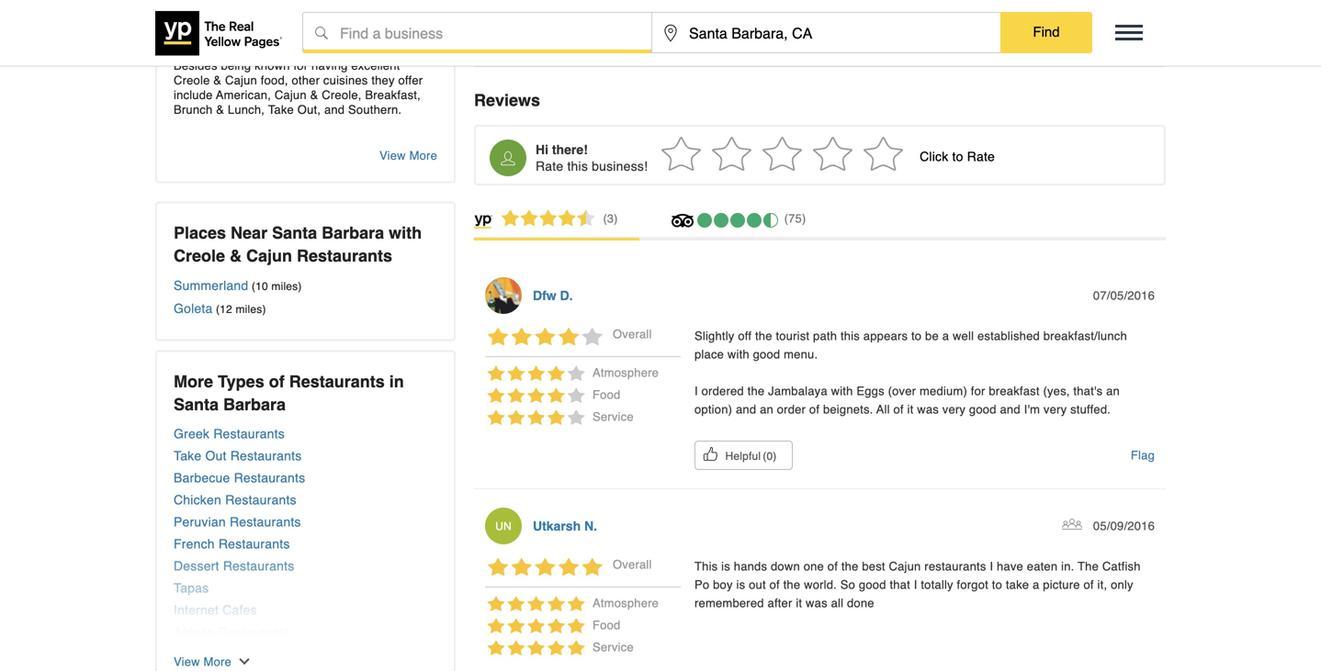 Task type: describe. For each thing, give the bounding box(es) containing it.
find button
[[1001, 12, 1093, 52]]

restaurants inside places near santa barbara with creole & cajun restaurants
[[297, 247, 393, 266]]

with inside slightly off the tourist path this appears to be a well established breakfast/lunch place with  good menu.
[[728, 348, 750, 362]]

good inside slightly off the tourist path this appears to be a well established breakfast/lunch place with  good menu.
[[753, 348, 781, 362]]

order
[[777, 403, 806, 417]]

being
[[221, 59, 251, 73]]

eggs
[[857, 385, 885, 398]]

utkarsh n.
[[533, 519, 597, 534]]

santa inside more types of restaurants in santa barbara
[[174, 396, 219, 415]]

with for barbara
[[389, 224, 422, 243]]

totally
[[921, 579, 954, 592]]

(12
[[216, 303, 232, 316]]

lunch,
[[228, 103, 265, 117]]

of right all at bottom right
[[894, 403, 904, 417]]

2 vertical spatial an
[[760, 403, 774, 417]]

Where? text field
[[653, 13, 1001, 53]]

1 vertical spatial creole
[[174, 74, 210, 87]]

i inside i ordered the jambalaya with eggs (over medium) for breakfast (yes, that's an option) and an order of beignets. all of it was very good and i'm very stuffed.
[[695, 385, 698, 398]]

french restaurants link
[[174, 537, 437, 552]]

cajun inside places near santa barbara with creole & cajun restaurants
[[246, 247, 292, 266]]

2 very from the left
[[1044, 403, 1067, 417]]

the
[[1078, 560, 1099, 574]]

po
[[695, 579, 710, 592]]

cafes
[[223, 603, 257, 618]]

established
[[978, 329, 1040, 343]]

to inside slightly off the tourist path this appears to be a well established breakfast/lunch place with  good menu.
[[912, 329, 922, 343]]

food for utkarsh n.
[[593, 619, 621, 633]]

n.
[[585, 519, 597, 534]]

world.
[[804, 579, 837, 592]]

cajun inside this is hands down one of the best cajun restaurants i have eaten in. the catfish po boy is out of the world. so good that i totally forgot to take a picture of it, only remembered after it was all done
[[889, 560, 921, 574]]

of right one
[[828, 560, 838, 574]]

breakfast/lunch
[[1044, 329, 1128, 343]]

appears
[[864, 329, 908, 343]]

overall for dfw d.
[[613, 328, 652, 341]]

5
[[859, 149, 866, 164]]

and down ordered
[[736, 403, 757, 417]]

chicken
[[174, 493, 221, 508]]

1 very from the left
[[943, 403, 966, 417]]

an inside looking for cajun kitchen cafe prices? cajun kitchen cafe has an average price range between $4.00 and $11.00 per person.
[[271, 147, 285, 161]]

restaurants down cafes
[[219, 625, 290, 640]]

after
[[768, 597, 793, 611]]

in inside more types of restaurants in santa barbara
[[389, 373, 404, 392]]

05/09/2016
[[1094, 520, 1155, 534]]

eaten
[[1027, 560, 1058, 574]]

to inside this is hands down one of the best cajun restaurants i have eaten in. the catfish po boy is out of the world. so good that i totally forgot to take a picture of it, only remembered after it was all done
[[992, 579, 1003, 592]]

option)
[[695, 403, 733, 417]]

flag
[[1131, 449, 1155, 463]]

restaurants up chicken restaurants link
[[234, 471, 305, 486]]

more inside more types of restaurants in santa barbara
[[174, 373, 213, 392]]

summerland (10 miles) goleta (12 miles)
[[174, 278, 302, 316]]

food for dfw d.
[[593, 388, 621, 402]]

american
[[206, 648, 261, 662]]

for up better
[[288, 15, 302, 28]]

& left 'lunch,'
[[216, 103, 224, 117]]

well
[[953, 329, 974, 343]]

2 vertical spatial i
[[914, 579, 918, 592]]

internet
[[174, 603, 219, 618]]

internet cafes link
[[174, 603, 437, 618]]

more inside greek restaurants take out restaurants barbecue restaurants chicken restaurants peruvian restaurants french restaurants dessert restaurants tapas internet cafes african restaurants latin american restaurants view more
[[204, 656, 232, 670]]

un
[[496, 521, 512, 534]]

summerland
[[174, 278, 248, 293]]

better
[[268, 29, 300, 43]]

greek
[[174, 427, 210, 442]]

of left it,
[[1084, 579, 1094, 592]]

restaurants inside more types of restaurants in santa barbara
[[289, 373, 385, 392]]

the inside the 'are you in the mood for some creole & cajun food? well, what better place than cajun kitchen cafe right here in santa barbara! besides being known for having excellent creole & cajun food, other cuisines they offer include american, cajun & creole, breakfast, brunch & lunch, take out, and southern.'
[[233, 15, 250, 28]]

santa inside the 'are you in the mood for some creole & cajun food? well, what better place than cajun kitchen cafe right here in santa barbara! besides being known for having excellent creole & cajun food, other cuisines they offer include american, cajun & creole, breakfast, brunch & lunch, take out, and southern.'
[[317, 44, 349, 58]]

here
[[275, 44, 300, 58]]

it inside this is hands down one of the best cajun restaurants i have eaten in. the catfish po boy is out of the world. so good that i totally forgot to take a picture of it, only remembered after it was all done
[[796, 597, 803, 611]]

types
[[218, 373, 264, 392]]

range
[[367, 147, 398, 161]]

right
[[248, 44, 272, 58]]

find
[[1033, 24, 1060, 40]]

excellent
[[351, 59, 400, 73]]

(over
[[888, 385, 917, 398]]

flag link
[[1131, 441, 1155, 471]]

so
[[841, 579, 856, 592]]

2 horizontal spatial i
[[990, 560, 994, 574]]

restaurants up out on the left of the page
[[213, 427, 285, 442]]

the real yellow pages logo image
[[155, 11, 284, 56]]

besides
[[174, 59, 218, 73]]

breakfast,
[[365, 88, 421, 102]]

of right out
[[770, 579, 780, 592]]

slightly
[[695, 329, 735, 343]]

having
[[312, 59, 348, 73]]

more types of restaurants in santa barbara
[[174, 373, 404, 415]]

atmosphere for utkarsh n.
[[593, 597, 659, 611]]

greek restaurants take out restaurants barbecue restaurants chicken restaurants peruvian restaurants french restaurants dessert restaurants tapas internet cafes african restaurants latin american restaurants view more
[[174, 427, 337, 670]]

(75) link
[[663, 204, 828, 241]]

mood
[[254, 15, 284, 28]]

picture
[[1043, 579, 1081, 592]]

off
[[738, 329, 752, 343]]

cuisines
[[323, 74, 368, 87]]

a inside slightly off the tourist path this appears to be a well established breakfast/lunch place with  good menu.
[[943, 329, 950, 343]]

remembered
[[695, 597, 764, 611]]

the yp for schools trusted review icon image
[[1062, 519, 1083, 530]]

all
[[877, 403, 890, 417]]

click to rate
[[920, 149, 995, 164]]

take
[[1006, 579, 1030, 592]]

overall for utkarsh n.
[[613, 558, 652, 572]]

business!
[[592, 159, 648, 174]]

2 horizontal spatial an
[[1107, 385, 1120, 398]]

out
[[749, 579, 766, 592]]

down
[[771, 560, 800, 574]]

was inside i ordered the jambalaya with eggs (over medium) for breakfast (yes, that's an option) and an order of beignets. all of it was very good and i'm very stuffed.
[[917, 403, 939, 417]]

latin
[[174, 648, 203, 662]]

2 vertical spatial kitchen
[[174, 147, 215, 161]]

barbara inside more types of restaurants in santa barbara
[[223, 396, 286, 415]]

& up barbara!
[[379, 15, 387, 28]]

of right order in the right of the page
[[810, 403, 820, 417]]

barbecue restaurants link
[[174, 471, 437, 486]]

include
[[174, 88, 213, 102]]

restaurants up cafes
[[223, 559, 294, 574]]

there!
[[552, 142, 588, 157]]

hands
[[734, 560, 768, 574]]

restaurants up the barbecue restaurants link
[[230, 449, 302, 464]]

1 vertical spatial miles)
[[236, 303, 266, 316]]

good for in.
[[859, 579, 887, 592]]

have
[[997, 560, 1024, 574]]

restaurants down african restaurants link
[[265, 648, 337, 662]]

good for option)
[[970, 403, 997, 417]]

barbara!
[[352, 44, 400, 58]]

the down down
[[784, 579, 801, 592]]

creole,
[[322, 88, 362, 102]]

it inside i ordered the jambalaya with eggs (over medium) for breakfast (yes, that's an option) and an order of beignets. all of it was very good and i'm very stuffed.
[[908, 403, 914, 417]]

menu.
[[784, 348, 818, 362]]

some
[[306, 15, 336, 28]]

tourist
[[776, 329, 810, 343]]



Task type: vqa. For each thing, say whether or not it's contained in the screenshot.
Trusses, on the bottom
no



Task type: locate. For each thing, give the bounding box(es) containing it.
0 horizontal spatial it
[[796, 597, 803, 611]]

a right take
[[1033, 579, 1040, 592]]

cajun
[[391, 15, 423, 28], [364, 29, 396, 43], [225, 74, 257, 87], [275, 88, 307, 102], [238, 132, 270, 146], [391, 132, 424, 146], [246, 247, 292, 266], [889, 560, 921, 574]]

creole
[[339, 15, 375, 28], [174, 74, 210, 87], [174, 247, 225, 266]]

service for n.
[[593, 641, 634, 655]]

1 vertical spatial service
[[593, 641, 634, 655]]

restaurants down per
[[297, 247, 393, 266]]

1 horizontal spatial view
[[380, 149, 406, 163]]

0 vertical spatial overall
[[613, 328, 652, 341]]

with down off
[[728, 348, 750, 362]]

0 horizontal spatial rate
[[536, 159, 564, 174]]

2 horizontal spatial to
[[992, 579, 1003, 592]]

with for jambalaya
[[831, 385, 853, 398]]

$4.00
[[224, 162, 254, 176]]

1 vertical spatial atmosphere
[[593, 597, 659, 611]]

utkarsh n. link
[[533, 519, 597, 534]]

cafe up $4.00 in the left of the page
[[218, 147, 244, 161]]

the up the so
[[842, 560, 859, 574]]

this down there!
[[568, 159, 588, 174]]

good inside i ordered the jambalaya with eggs (over medium) for breakfast (yes, that's an option) and an order of beignets. all of it was very good and i'm very stuffed.
[[970, 403, 997, 417]]

&
[[379, 15, 387, 28], [214, 74, 222, 87], [310, 88, 318, 102], [216, 103, 224, 117], [230, 247, 242, 266]]

1 vertical spatial a
[[1033, 579, 1040, 592]]

take down "greek"
[[174, 449, 202, 464]]

rate for there!
[[536, 159, 564, 174]]

in.
[[1062, 560, 1075, 574]]

1 vertical spatial an
[[1107, 385, 1120, 398]]

d.
[[560, 289, 573, 303]]

creole down places
[[174, 247, 225, 266]]

take out restaurants link
[[174, 449, 437, 464]]

1 vertical spatial take
[[174, 449, 202, 464]]

this right 'path'
[[841, 329, 860, 343]]

for right medium)
[[971, 385, 986, 398]]

barbara
[[322, 224, 384, 243], [223, 396, 286, 415]]

0 vertical spatial creole
[[339, 15, 375, 28]]

1 vertical spatial to
[[912, 329, 922, 343]]

1 vertical spatial kitchen
[[274, 132, 315, 146]]

creole up include
[[174, 74, 210, 87]]

1 vertical spatial more
[[174, 373, 213, 392]]

tapas link
[[174, 581, 437, 596]]

click
[[920, 149, 949, 164]]

1 horizontal spatial place
[[695, 348, 724, 362]]

1 horizontal spatial in
[[304, 44, 313, 58]]

good down the tourist in the right of the page
[[753, 348, 781, 362]]

0 vertical spatial a
[[943, 329, 950, 343]]

jambalaya
[[768, 385, 828, 398]]

with up beignets.
[[831, 385, 853, 398]]

rate right click
[[968, 149, 995, 164]]

restaurants up the french restaurants link at the bottom left
[[230, 515, 301, 530]]

1 horizontal spatial a
[[1033, 579, 1040, 592]]

good down best
[[859, 579, 887, 592]]

out,
[[298, 103, 321, 117]]

i ordered the jambalaya with eggs (over medium) for breakfast (yes, that's an option) and an order of beignets. all of it was very good and i'm very stuffed.
[[695, 385, 1120, 417]]

view down african
[[174, 656, 200, 670]]

santa
[[317, 44, 349, 58], [272, 224, 317, 243], [174, 396, 219, 415]]

2 horizontal spatial in
[[389, 373, 404, 392]]

to left be
[[912, 329, 922, 343]]

0 vertical spatial is
[[722, 560, 731, 574]]

0 horizontal spatial take
[[174, 449, 202, 464]]

(3)
[[603, 212, 618, 225]]

near
[[231, 224, 268, 243]]

1 vertical spatial view
[[174, 656, 200, 670]]

1 horizontal spatial rate
[[968, 149, 995, 164]]

0 vertical spatial more
[[410, 149, 437, 163]]

rate inside hi there! rate this business!
[[536, 159, 564, 174]]

santa inside places near santa barbara with creole & cajun restaurants
[[272, 224, 317, 243]]

0 horizontal spatial a
[[943, 329, 950, 343]]

places near santa barbara with creole & cajun restaurants
[[174, 224, 422, 266]]

restaurants down the barbecue restaurants link
[[225, 493, 297, 508]]

1 vertical spatial in
[[304, 44, 313, 58]]

0 vertical spatial food
[[593, 388, 621, 402]]

that
[[890, 579, 911, 592]]

one
[[804, 560, 824, 574]]

only
[[1111, 579, 1134, 592]]

1 vertical spatial food
[[593, 619, 621, 633]]

0 horizontal spatial was
[[806, 597, 828, 611]]

place inside the 'are you in the mood for some creole & cajun food? well, what better place than cajun kitchen cafe right here in santa barbara! besides being known for having excellent creole & cajun food, other cuisines they offer include american, cajun & creole, breakfast, brunch & lunch, take out, and southern.'
[[303, 29, 333, 43]]

was inside this is hands down one of the best cajun restaurants i have eaten in. the catfish po boy is out of the world. so good that i totally forgot to take a picture of it, only remembered after it was all done
[[806, 597, 828, 611]]

the right off
[[755, 329, 773, 343]]

between
[[174, 162, 220, 176]]

0 horizontal spatial this
[[568, 159, 588, 174]]

i
[[695, 385, 698, 398], [990, 560, 994, 574], [914, 579, 918, 592]]

out
[[205, 449, 227, 464]]

was down medium)
[[917, 403, 939, 417]]

0 vertical spatial in
[[220, 15, 229, 28]]

very down (yes,
[[1044, 403, 1067, 417]]

it,
[[1098, 579, 1108, 592]]

0 horizontal spatial to
[[912, 329, 922, 343]]

barbara inside places near santa barbara with creole & cajun restaurants
[[322, 224, 384, 243]]

utkarsh
[[533, 519, 581, 534]]

0 vertical spatial this
[[568, 159, 588, 174]]

is up boy
[[722, 560, 731, 574]]

for up $4.00 in the left of the page
[[220, 132, 235, 146]]

helpful
[[726, 450, 761, 463]]

and inside looking for cajun kitchen cafe prices? cajun kitchen cafe has an average price range between $4.00 and $11.00 per person.
[[258, 162, 278, 176]]

an right 'that's'
[[1107, 385, 1120, 398]]

for inside looking for cajun kitchen cafe prices? cajun kitchen cafe has an average price range between $4.00 and $11.00 per person.
[[220, 132, 235, 146]]

to left take
[[992, 579, 1003, 592]]

0 horizontal spatial in
[[220, 15, 229, 28]]

french
[[174, 537, 215, 552]]

1 horizontal spatial to
[[953, 149, 964, 164]]

summerland link
[[174, 278, 248, 293]]

it down (over
[[908, 403, 914, 417]]

0 vertical spatial service
[[593, 410, 634, 424]]

offer
[[398, 74, 423, 87]]

2
[[707, 149, 714, 164]]

0 vertical spatial was
[[917, 403, 939, 417]]

barbecue
[[174, 471, 230, 486]]

take
[[268, 103, 294, 117], [174, 449, 202, 464]]

dfw d. link
[[533, 289, 573, 303]]

the right ordered
[[748, 385, 765, 398]]

cafe up price
[[319, 132, 345, 146]]

more right the range
[[410, 149, 437, 163]]

1 overall from the top
[[613, 328, 652, 341]]

places
[[174, 224, 226, 243]]

they
[[372, 74, 395, 87]]

take inside the 'are you in the mood for some creole & cajun food? well, what better place than cajun kitchen cafe right here in santa barbara! besides being known for having excellent creole & cajun food, other cuisines they offer include american, cajun & creole, breakfast, brunch & lunch, take out, and southern.'
[[268, 103, 294, 117]]

a
[[943, 329, 950, 343], [1033, 579, 1040, 592]]

& inside places near santa barbara with creole & cajun restaurants
[[230, 247, 242, 266]]

2 food from the top
[[593, 619, 621, 633]]

are you in the mood for some creole & cajun food? well, what better place than cajun kitchen cafe right here in santa barbara! besides being known for having excellent creole & cajun food, other cuisines they offer include american, cajun & creole, breakfast, brunch & lunch, take out, and southern.
[[174, 15, 423, 117]]

creole inside places near santa barbara with creole & cajun restaurants
[[174, 247, 225, 266]]

a right be
[[943, 329, 950, 343]]

known
[[255, 59, 290, 73]]

restaurants up greek restaurants link
[[289, 373, 385, 392]]

0 vertical spatial take
[[268, 103, 294, 117]]

3
[[757, 149, 765, 164]]

was down world.
[[806, 597, 828, 611]]

cafe inside the 'are you in the mood for some creole & cajun food? well, what better place than cajun kitchen cafe right here in santa barbara! besides being known for having excellent creole & cajun food, other cuisines they offer include american, cajun & creole, breakfast, brunch & lunch, take out, and southern.'
[[218, 44, 244, 58]]

0 horizontal spatial barbara
[[223, 396, 286, 415]]

0 vertical spatial good
[[753, 348, 781, 362]]

2 vertical spatial with
[[831, 385, 853, 398]]

1 horizontal spatial barbara
[[322, 224, 384, 243]]

barbara down types
[[223, 396, 286, 415]]

i'm
[[1024, 403, 1041, 417]]

1 horizontal spatial was
[[917, 403, 939, 417]]

this inside slightly off the tourist path this appears to be a well established breakfast/lunch place with  good menu.
[[841, 329, 860, 343]]

restaurants
[[925, 560, 987, 574]]

1 food from the top
[[593, 388, 621, 402]]

& down the being
[[214, 74, 222, 87]]

(10
[[252, 280, 268, 293]]

and down 'has'
[[258, 162, 278, 176]]

cafe
[[218, 44, 244, 58], [319, 132, 345, 146], [218, 147, 244, 161]]

and down creole,
[[324, 103, 345, 117]]

service for d.
[[593, 410, 634, 424]]

price
[[336, 147, 363, 161]]

best
[[862, 560, 886, 574]]

1 vertical spatial i
[[990, 560, 994, 574]]

0 vertical spatial atmosphere
[[593, 366, 659, 380]]

1 horizontal spatial with
[[728, 348, 750, 362]]

i right that
[[914, 579, 918, 592]]

breakfast
[[989, 385, 1040, 398]]

1 horizontal spatial very
[[1044, 403, 1067, 417]]

place
[[303, 29, 333, 43], [695, 348, 724, 362]]

for inside i ordered the jambalaya with eggs (over medium) for breakfast (yes, that's an option) and an order of beignets. all of it was very good and i'm very stuffed.
[[971, 385, 986, 398]]

0 vertical spatial it
[[908, 403, 914, 417]]

place inside slightly off the tourist path this appears to be a well established breakfast/lunch place with  good menu.
[[695, 348, 724, 362]]

very down medium)
[[943, 403, 966, 417]]

1
[[656, 149, 664, 164]]

kitchen
[[174, 44, 215, 58], [274, 132, 315, 146], [174, 147, 215, 161]]

restaurants down peruvian restaurants link
[[219, 537, 290, 552]]

2 atmosphere from the top
[[593, 597, 659, 611]]

dessert restaurants link
[[174, 559, 437, 574]]

creole up than
[[339, 15, 375, 28]]

santa up "greek"
[[174, 396, 219, 415]]

0 horizontal spatial miles)
[[236, 303, 266, 316]]

the up what
[[233, 15, 250, 28]]

american,
[[216, 88, 271, 102]]

2 vertical spatial creole
[[174, 247, 225, 266]]

boy
[[713, 579, 733, 592]]

0 vertical spatial with
[[389, 224, 422, 243]]

forgot
[[957, 579, 989, 592]]

view down prices?
[[380, 149, 406, 163]]

atmosphere for dfw d.
[[593, 366, 659, 380]]

1 vertical spatial overall
[[613, 558, 652, 572]]

kitchen up the besides
[[174, 44, 215, 58]]

you
[[196, 15, 216, 28]]

with inside i ordered the jambalaya with eggs (over medium) for breakfast (yes, that's an option) and an order of beignets. all of it was very good and i'm very stuffed.
[[831, 385, 853, 398]]

view inside greek restaurants take out restaurants barbecue restaurants chicken restaurants peruvian restaurants french restaurants dessert restaurants tapas internet cafes african restaurants latin american restaurants view more
[[174, 656, 200, 670]]

of inside more types of restaurants in santa barbara
[[269, 373, 285, 392]]

an left order in the right of the page
[[760, 403, 774, 417]]

1 horizontal spatial this
[[841, 329, 860, 343]]

latin american restaurants link
[[174, 648, 437, 662]]

2 vertical spatial to
[[992, 579, 1003, 592]]

0 vertical spatial an
[[271, 147, 285, 161]]

0 horizontal spatial good
[[753, 348, 781, 362]]

for up other on the left
[[294, 59, 308, 73]]

1 horizontal spatial good
[[859, 579, 887, 592]]

good inside this is hands down one of the best cajun restaurants i have eaten in. the catfish po boy is out of the world. so good that i totally forgot to take a picture of it, only remembered after it was all done
[[859, 579, 887, 592]]

a inside this is hands down one of the best cajun restaurants i have eaten in. the catfish po boy is out of the world. so good that i totally forgot to take a picture of it, only remembered after it was all done
[[1033, 579, 1040, 592]]

0 vertical spatial santa
[[317, 44, 349, 58]]

place down slightly
[[695, 348, 724, 362]]

2 service from the top
[[593, 641, 634, 655]]

0 horizontal spatial very
[[943, 403, 966, 417]]

restaurants
[[297, 247, 393, 266], [289, 373, 385, 392], [213, 427, 285, 442], [230, 449, 302, 464], [234, 471, 305, 486], [225, 493, 297, 508], [230, 515, 301, 530], [219, 537, 290, 552], [223, 559, 294, 574], [219, 625, 290, 640], [265, 648, 337, 662]]

an right 'has'
[[271, 147, 285, 161]]

medium)
[[920, 385, 968, 398]]

catfish
[[1103, 560, 1141, 574]]

1 vertical spatial santa
[[272, 224, 317, 243]]

this
[[695, 560, 718, 574]]

is left out
[[737, 579, 746, 592]]

1 vertical spatial it
[[796, 597, 803, 611]]

0 vertical spatial miles)
[[271, 280, 302, 293]]

other
[[292, 74, 320, 87]]

1 horizontal spatial miles)
[[271, 280, 302, 293]]

Find a business text field
[[303, 13, 652, 53]]

2 horizontal spatial with
[[831, 385, 853, 398]]

looking
[[174, 132, 217, 146]]

overall
[[613, 328, 652, 341], [613, 558, 652, 572]]

kitchen up view more link at top
[[274, 132, 315, 146]]

stuffed.
[[1071, 403, 1111, 417]]

good down breakfast
[[970, 403, 997, 417]]

southern.
[[348, 103, 402, 117]]

1 vertical spatial is
[[737, 579, 746, 592]]

be
[[926, 329, 939, 343]]

of
[[269, 373, 285, 392], [810, 403, 820, 417], [894, 403, 904, 417], [828, 560, 838, 574], [770, 579, 780, 592], [1084, 579, 1094, 592]]

1 horizontal spatial is
[[737, 579, 746, 592]]

take inside greek restaurants take out restaurants barbecue restaurants chicken restaurants peruvian restaurants french restaurants dessert restaurants tapas internet cafes african restaurants latin american restaurants view more
[[174, 449, 202, 464]]

1 service from the top
[[593, 410, 634, 424]]

1 vertical spatial barbara
[[223, 396, 286, 415]]

beignets.
[[823, 403, 874, 417]]

the
[[233, 15, 250, 28], [755, 329, 773, 343], [748, 385, 765, 398], [842, 560, 859, 574], [784, 579, 801, 592]]

more left types
[[174, 373, 213, 392]]

0 horizontal spatial view
[[174, 656, 200, 670]]

& down "near"
[[230, 247, 242, 266]]

cafe up the being
[[218, 44, 244, 58]]

2 vertical spatial in
[[389, 373, 404, 392]]

1 vertical spatial was
[[806, 597, 828, 611]]

greek restaurants link
[[174, 427, 437, 442]]

an
[[271, 147, 285, 161], [1107, 385, 1120, 398], [760, 403, 774, 417]]

07/05/2016
[[1094, 289, 1155, 303]]

0 vertical spatial to
[[953, 149, 964, 164]]

kitchen inside the 'are you in the mood for some creole & cajun food? well, what better place than cajun kitchen cafe right here in santa barbara! besides being known for having excellent creole & cajun food, other cuisines they offer include american, cajun & creole, breakfast, brunch & lunch, take out, and southern.'
[[174, 44, 215, 58]]

more right latin
[[204, 656, 232, 670]]

1 vertical spatial cafe
[[319, 132, 345, 146]]

this inside hi there! rate this business!
[[568, 159, 588, 174]]

the inside i ordered the jambalaya with eggs (over medium) for breakfast (yes, that's an option) and an order of beignets. all of it was very good and i'm very stuffed.
[[748, 385, 765, 398]]

i up option)
[[695, 385, 698, 398]]

0 horizontal spatial i
[[695, 385, 698, 398]]

1 vertical spatial this
[[841, 329, 860, 343]]

2 horizontal spatial good
[[970, 403, 997, 417]]

has
[[248, 147, 268, 161]]

2 overall from the top
[[613, 558, 652, 572]]

1 vertical spatial good
[[970, 403, 997, 417]]

0 horizontal spatial place
[[303, 29, 333, 43]]

1 horizontal spatial an
[[760, 403, 774, 417]]

barbara down person.
[[322, 224, 384, 243]]

i left have
[[990, 560, 994, 574]]

rate for to
[[968, 149, 995, 164]]

miles) right (10
[[271, 280, 302, 293]]

0 vertical spatial view
[[380, 149, 406, 163]]

1 horizontal spatial it
[[908, 403, 914, 417]]

what
[[239, 29, 265, 43]]

tapas
[[174, 581, 209, 596]]

1 horizontal spatial take
[[268, 103, 294, 117]]

overall left slightly
[[613, 328, 652, 341]]

& up out,
[[310, 88, 318, 102]]

overall left 'this'
[[613, 558, 652, 572]]

ordered
[[702, 385, 744, 398]]

miles) down (10
[[236, 303, 266, 316]]

0 horizontal spatial an
[[271, 147, 285, 161]]

with inside places near santa barbara with creole & cajun restaurants
[[389, 224, 422, 243]]

0 horizontal spatial with
[[389, 224, 422, 243]]

looking for cajun kitchen cafe prices? cajun kitchen cafe has an average price range between $4.00 and $11.00 per person.
[[174, 132, 424, 176]]

and down breakfast
[[1000, 403, 1021, 417]]

this
[[568, 159, 588, 174], [841, 329, 860, 343]]

to right click
[[953, 149, 964, 164]]

0 vertical spatial cafe
[[218, 44, 244, 58]]

0 vertical spatial barbara
[[322, 224, 384, 243]]

santa up having
[[317, 44, 349, 58]]

kitchen down looking
[[174, 147, 215, 161]]

0 vertical spatial place
[[303, 29, 333, 43]]

2 vertical spatial good
[[859, 579, 887, 592]]

0 horizontal spatial is
[[722, 560, 731, 574]]

take left out,
[[268, 103, 294, 117]]

dfw
[[533, 289, 557, 303]]

santa right "near"
[[272, 224, 317, 243]]

with down view more
[[389, 224, 422, 243]]

2 vertical spatial santa
[[174, 396, 219, 415]]

atmosphere
[[593, 366, 659, 380], [593, 597, 659, 611]]

1 vertical spatial place
[[695, 348, 724, 362]]

of right types
[[269, 373, 285, 392]]

2 vertical spatial more
[[204, 656, 232, 670]]

slightly off the tourist path this appears to be a well established breakfast/lunch place with  good menu.
[[695, 329, 1128, 362]]

0 vertical spatial kitchen
[[174, 44, 215, 58]]

rate down hi at the left top of the page
[[536, 159, 564, 174]]

1 horizontal spatial i
[[914, 579, 918, 592]]

and inside the 'are you in the mood for some creole & cajun food? well, what better place than cajun kitchen cafe right here in santa barbara! besides being known for having excellent creole & cajun food, other cuisines they offer include american, cajun & creole, breakfast, brunch & lunch, take out, and southern.'
[[324, 103, 345, 117]]

peruvian restaurants link
[[174, 515, 437, 530]]

2 vertical spatial cafe
[[218, 147, 244, 161]]

it right after
[[796, 597, 803, 611]]

1 vertical spatial with
[[728, 348, 750, 362]]

the inside slightly off the tourist path this appears to be a well established breakfast/lunch place with  good menu.
[[755, 329, 773, 343]]

view more
[[380, 149, 437, 163]]

dfw d.
[[533, 289, 573, 303]]

(75)
[[785, 212, 807, 226]]

place down the some
[[303, 29, 333, 43]]

1 atmosphere from the top
[[593, 366, 659, 380]]



